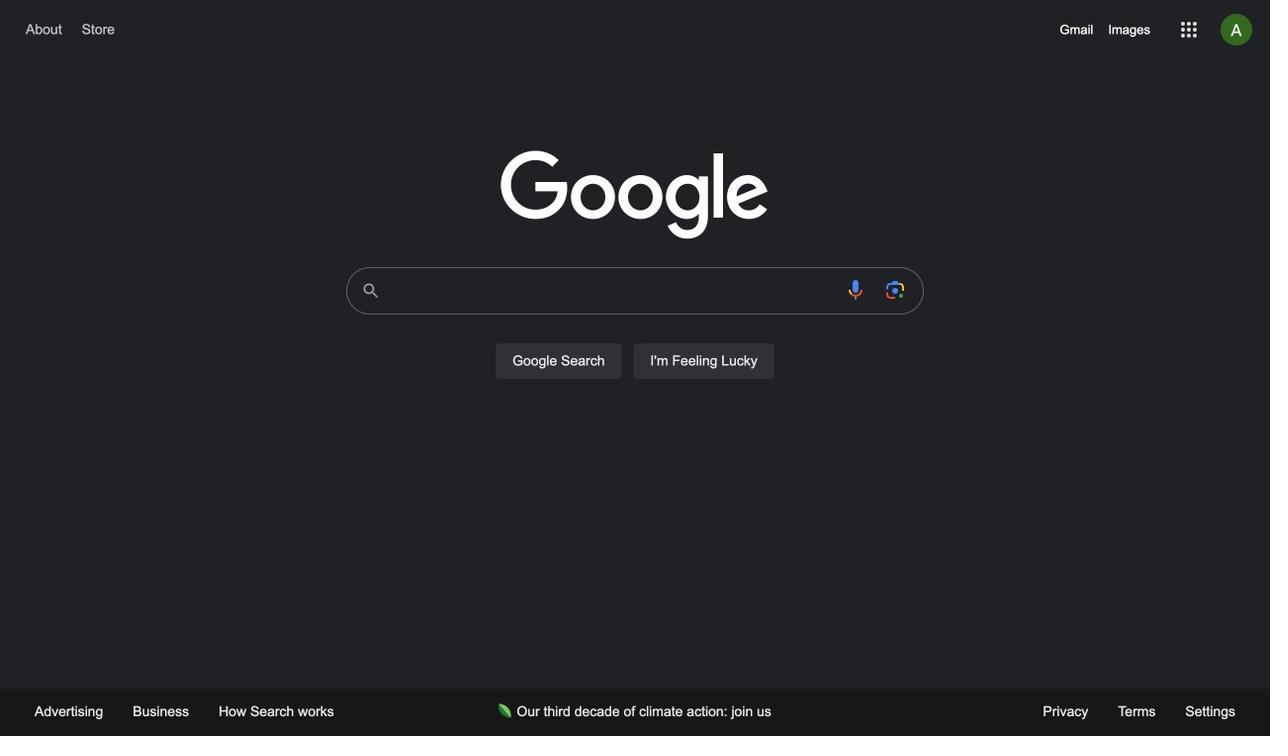 Task type: vqa. For each thing, say whether or not it's contained in the screenshot.
2 inside the 756 kg CO 2
no



Task type: locate. For each thing, give the bounding box(es) containing it.
None search field
[[20, 261, 1251, 402]]

google image
[[501, 150, 770, 241]]



Task type: describe. For each thing, give the bounding box(es) containing it.
search by image image
[[884, 278, 907, 302]]

search by voice image
[[844, 278, 868, 302]]



